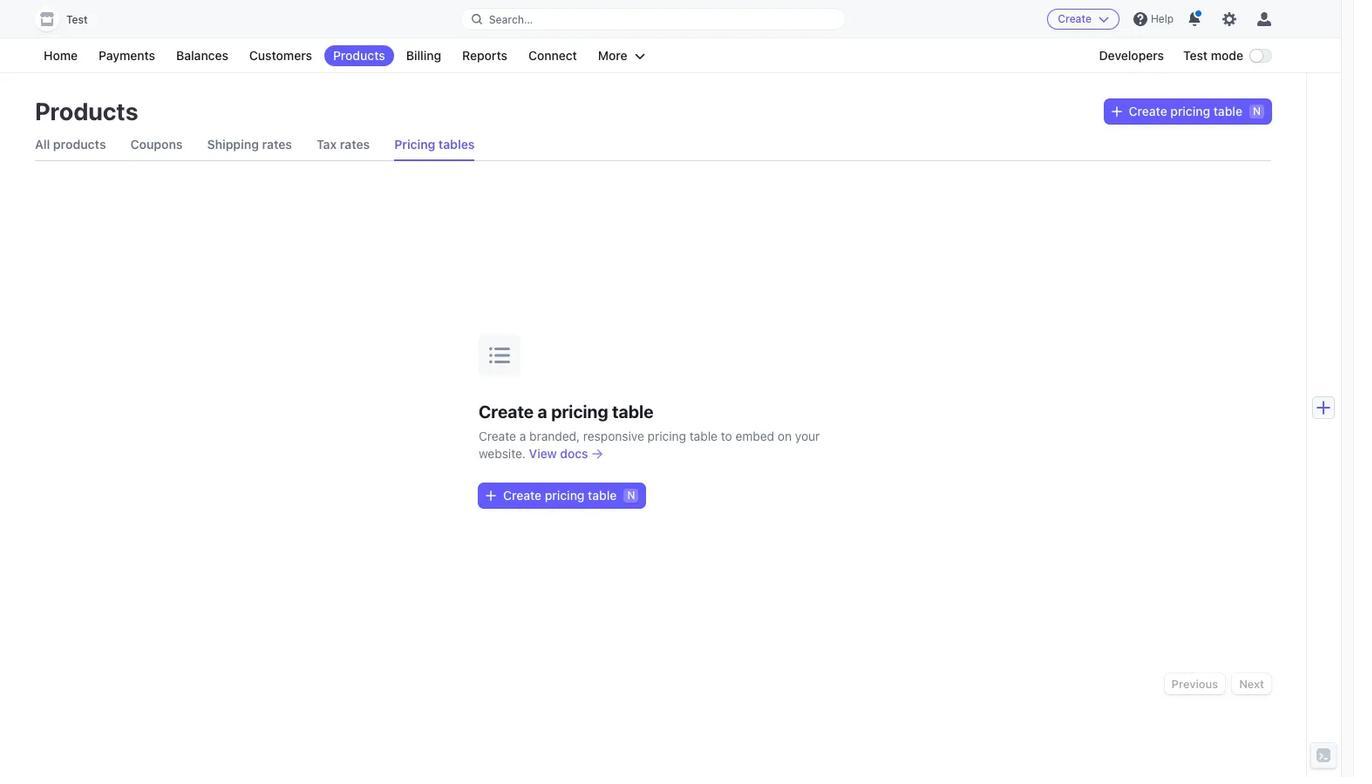 Task type: locate. For each thing, give the bounding box(es) containing it.
table down 'mode'
[[1214, 104, 1243, 119]]

tax rates
[[317, 137, 370, 152]]

branded,
[[530, 429, 580, 444]]

shipping rates link
[[207, 129, 292, 160]]

create
[[1058, 12, 1092, 25], [1129, 104, 1168, 119], [479, 402, 534, 422], [479, 429, 516, 444], [503, 488, 542, 503]]

a up branded,
[[538, 402, 548, 422]]

all products link
[[35, 129, 106, 160]]

embed
[[736, 429, 775, 444]]

billing link
[[397, 45, 450, 66]]

0 vertical spatial a
[[538, 402, 548, 422]]

table
[[1214, 104, 1243, 119], [612, 402, 654, 422], [690, 429, 718, 444], [588, 488, 617, 503]]

home
[[44, 48, 78, 63]]

your
[[795, 429, 820, 444]]

1 vertical spatial products
[[35, 97, 138, 126]]

coupons
[[130, 137, 183, 152]]

create pricing table down 'test mode'
[[1129, 104, 1243, 119]]

a for branded,
[[520, 429, 526, 444]]

test button
[[35, 7, 105, 31]]

pricing down view docs link
[[545, 488, 585, 503]]

home link
[[35, 45, 86, 66]]

a
[[538, 402, 548, 422], [520, 429, 526, 444]]

1 rates from the left
[[262, 137, 292, 152]]

payments link
[[90, 45, 164, 66]]

0 vertical spatial create pricing table
[[1129, 104, 1243, 119]]

rates right shipping
[[262, 137, 292, 152]]

tab list
[[35, 129, 1272, 161]]

svg image
[[486, 491, 496, 501]]

tab list containing all products
[[35, 129, 1272, 161]]

rates
[[262, 137, 292, 152], [340, 137, 370, 152]]

test left 'mode'
[[1184, 48, 1208, 63]]

test up home
[[66, 13, 88, 26]]

1 horizontal spatial rates
[[340, 137, 370, 152]]

rates for shipping rates
[[262, 137, 292, 152]]

pricing
[[1171, 104, 1211, 119], [551, 402, 608, 422], [648, 429, 686, 444], [545, 488, 585, 503]]

n
[[1253, 105, 1261, 118], [627, 489, 635, 502]]

website.
[[479, 446, 526, 461]]

view docs
[[529, 446, 588, 461]]

next
[[1240, 678, 1265, 692]]

rates inside 'link'
[[262, 137, 292, 152]]

table left to
[[690, 429, 718, 444]]

pricing
[[394, 137, 436, 152]]

1 vertical spatial test
[[1184, 48, 1208, 63]]

products
[[333, 48, 385, 63], [35, 97, 138, 126]]

1 vertical spatial create pricing table
[[503, 488, 617, 503]]

test inside test "button"
[[66, 13, 88, 26]]

1 horizontal spatial a
[[538, 402, 548, 422]]

create pricing table
[[1129, 104, 1243, 119], [503, 488, 617, 503]]

test
[[66, 13, 88, 26], [1184, 48, 1208, 63]]

test mode
[[1184, 48, 1244, 63]]

0 horizontal spatial a
[[520, 429, 526, 444]]

more
[[598, 48, 628, 63]]

help button
[[1127, 5, 1181, 33]]

products left billing
[[333, 48, 385, 63]]

pricing right responsive in the bottom left of the page
[[648, 429, 686, 444]]

create a pricing table
[[479, 402, 654, 422]]

rates right the tax
[[340, 137, 370, 152]]

pricing down 'test mode'
[[1171, 104, 1211, 119]]

products up products in the top of the page
[[35, 97, 138, 126]]

help
[[1151, 12, 1174, 25]]

0 vertical spatial test
[[66, 13, 88, 26]]

1 horizontal spatial test
[[1184, 48, 1208, 63]]

customers link
[[241, 45, 321, 66]]

products inside 'link'
[[333, 48, 385, 63]]

previous
[[1172, 678, 1219, 692]]

svg image
[[1112, 106, 1122, 117]]

next button
[[1233, 674, 1272, 695]]

2 rates from the left
[[340, 137, 370, 152]]

reports link
[[454, 45, 516, 66]]

1 horizontal spatial products
[[333, 48, 385, 63]]

n for svg image
[[1253, 105, 1261, 118]]

1 vertical spatial a
[[520, 429, 526, 444]]

a up 'website.'
[[520, 429, 526, 444]]

a inside create a branded, responsive pricing table to embed on your website.
[[520, 429, 526, 444]]

pricing up branded,
[[551, 402, 608, 422]]

connect
[[529, 48, 577, 63]]

0 vertical spatial products
[[333, 48, 385, 63]]

1 horizontal spatial create pricing table
[[1129, 104, 1243, 119]]

create inside create a branded, responsive pricing table to embed on your website.
[[479, 429, 516, 444]]

view docs link
[[529, 445, 602, 463]]

1 vertical spatial n
[[627, 489, 635, 502]]

Search… search field
[[461, 8, 845, 30]]

0 vertical spatial n
[[1253, 105, 1261, 118]]

developers
[[1099, 48, 1164, 63]]

create pricing table down view docs link
[[503, 488, 617, 503]]

tax
[[317, 137, 337, 152]]

0 horizontal spatial create pricing table
[[503, 488, 617, 503]]

1 horizontal spatial n
[[1253, 105, 1261, 118]]

notifications image
[[1188, 12, 1202, 26]]

n for svg icon
[[627, 489, 635, 502]]

0 horizontal spatial n
[[627, 489, 635, 502]]

0 horizontal spatial test
[[66, 13, 88, 26]]

connect link
[[520, 45, 586, 66]]

tables
[[439, 137, 475, 152]]

0 horizontal spatial rates
[[262, 137, 292, 152]]



Task type: vqa. For each thing, say whether or not it's contained in the screenshot.
SHIPPING
yes



Task type: describe. For each thing, give the bounding box(es) containing it.
create pricing table for svg image
[[1129, 104, 1243, 119]]

rates for tax rates
[[340, 137, 370, 152]]

tax rates link
[[317, 129, 370, 160]]

test for test
[[66, 13, 88, 26]]

table down the docs
[[588, 488, 617, 503]]

pricing tables
[[394, 137, 475, 152]]

mode
[[1211, 48, 1244, 63]]

balances
[[176, 48, 228, 63]]

developers link
[[1091, 45, 1173, 66]]

docs
[[560, 446, 588, 461]]

all products
[[35, 137, 106, 152]]

test for test mode
[[1184, 48, 1208, 63]]

products
[[53, 137, 106, 152]]

to
[[721, 429, 732, 444]]

table up responsive in the bottom left of the page
[[612, 402, 654, 422]]

balances link
[[168, 45, 237, 66]]

create a branded, responsive pricing table to embed on your website.
[[479, 429, 820, 461]]

pricing tables link
[[394, 129, 475, 160]]

create button
[[1048, 9, 1120, 30]]

Search… text field
[[461, 8, 845, 30]]

on
[[778, 429, 792, 444]]

coupons link
[[130, 129, 183, 160]]

search…
[[489, 13, 533, 26]]

billing
[[406, 48, 441, 63]]

pricing inside create a branded, responsive pricing table to embed on your website.
[[648, 429, 686, 444]]

shipping rates
[[207, 137, 292, 152]]

products link
[[324, 45, 394, 66]]

0 horizontal spatial products
[[35, 97, 138, 126]]

all
[[35, 137, 50, 152]]

previous button
[[1165, 674, 1226, 695]]

view
[[529, 446, 557, 461]]

responsive
[[583, 429, 644, 444]]

create pricing table for svg icon
[[503, 488, 617, 503]]

shipping
[[207, 137, 259, 152]]

reports
[[462, 48, 508, 63]]

create inside button
[[1058, 12, 1092, 25]]

customers
[[249, 48, 312, 63]]

table inside create a branded, responsive pricing table to embed on your website.
[[690, 429, 718, 444]]

more button
[[589, 45, 654, 66]]

a for pricing
[[538, 402, 548, 422]]

payments
[[99, 48, 155, 63]]



